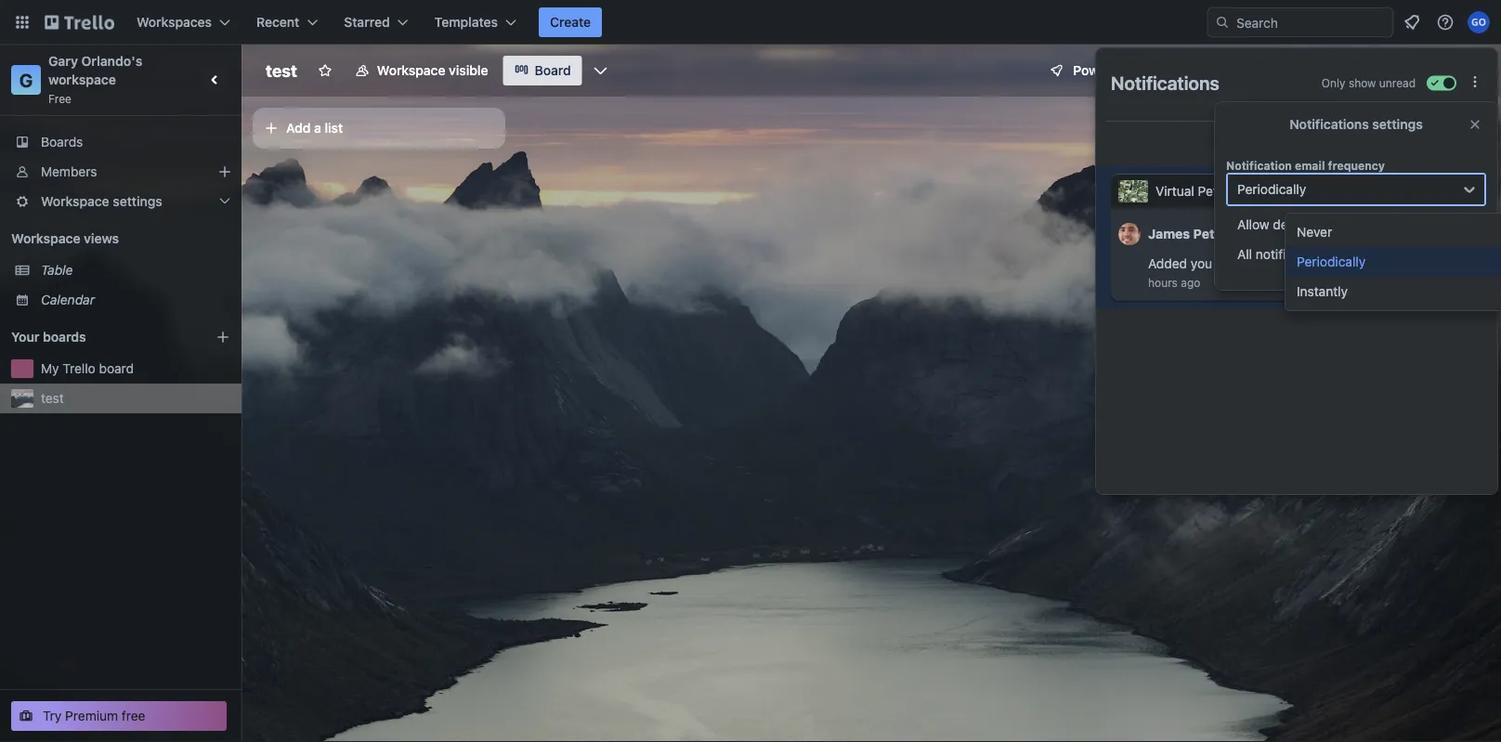 Task type: describe. For each thing, give the bounding box(es) containing it.
0 vertical spatial game
[[1222, 184, 1257, 199]]

members link
[[0, 157, 242, 187]]

table link
[[41, 261, 230, 280]]

visible
[[449, 63, 488, 78]]

open information menu image
[[1436, 13, 1455, 32]]

your boards
[[11, 329, 86, 345]]

workspace settings button
[[0, 187, 242, 216]]

added you to the board virtual pet game
[[1148, 256, 1394, 271]]

ago
[[1181, 276, 1201, 289]]

power-ups button
[[1036, 56, 1153, 85]]

add a list
[[286, 120, 343, 136]]

allow desktop notifications button
[[1226, 210, 1487, 240]]

workspaces button
[[125, 7, 242, 37]]

allow
[[1238, 217, 1270, 232]]

only show unread
[[1322, 77, 1416, 90]]

add board image
[[216, 330, 230, 345]]

all notification settings
[[1238, 247, 1375, 262]]

try premium free button
[[11, 702, 227, 731]]

trello
[[63, 361, 95, 376]]

0 vertical spatial periodically
[[1238, 182, 1307, 197]]

starred
[[344, 14, 390, 30]]

templates button
[[423, 7, 528, 37]]

1 vertical spatial game
[[1359, 256, 1394, 271]]

gary orlando's workspace free
[[48, 53, 146, 105]]

virtual pet game
[[1156, 184, 1257, 199]]

email
[[1295, 159, 1325, 172]]

views
[[84, 231, 119, 246]]

g
[[19, 69, 33, 91]]

Search field
[[1230, 8, 1393, 36]]

power-
[[1073, 63, 1117, 78]]

the
[[1232, 256, 1251, 271]]

gary
[[48, 53, 78, 69]]

settings for notifications settings
[[1373, 117, 1423, 132]]

james
[[1148, 226, 1190, 242]]

close popover image
[[1468, 117, 1483, 132]]

filters button
[[1268, 56, 1340, 85]]

orlando's
[[81, 53, 142, 69]]

all
[[1238, 247, 1253, 262]]

all
[[1429, 136, 1441, 149]]

virtual pet game link
[[1293, 256, 1394, 271]]

unread
[[1380, 77, 1416, 90]]

recent
[[256, 14, 299, 30]]

1 vertical spatial test
[[41, 391, 64, 406]]

james peterson (jamespeterson93) image
[[1119, 220, 1141, 248]]

notifications for notifications settings
[[1290, 117, 1369, 132]]

star or unstar board image
[[318, 63, 332, 78]]

back to home image
[[45, 7, 114, 37]]

all notification settings link
[[1226, 240, 1485, 269]]

as
[[1444, 136, 1456, 149]]

hours
[[1148, 276, 1178, 289]]

0 horizontal spatial virtual
[[1156, 184, 1195, 199]]

list
[[325, 120, 343, 136]]

gary orlando's workspace link
[[48, 53, 146, 87]]

workspace views
[[11, 231, 119, 246]]

2 hours ago
[[1148, 258, 1407, 289]]

test link
[[41, 389, 230, 408]]

boards
[[41, 134, 83, 150]]

boards
[[43, 329, 86, 345]]

to
[[1216, 256, 1228, 271]]

a
[[314, 120, 321, 136]]

Board name text field
[[256, 56, 306, 85]]

boards link
[[0, 127, 242, 157]]

notifications
[[1325, 217, 1399, 232]]

workspace
[[48, 72, 116, 87]]

workspaces
[[137, 14, 212, 30]]

never
[[1297, 224, 1333, 240]]

workspace visible button
[[344, 56, 499, 85]]

notification email frequency
[[1226, 159, 1385, 172]]

premium
[[65, 708, 118, 724]]

free
[[48, 92, 72, 105]]

power-ups
[[1073, 63, 1142, 78]]

add a list button
[[253, 108, 505, 149]]

1 vertical spatial pet
[[1336, 256, 1355, 271]]

automation
[[1182, 63, 1253, 78]]

table
[[41, 262, 73, 278]]

mark all as read
[[1400, 136, 1483, 149]]

test inside text field
[[266, 60, 297, 80]]

share
[[1411, 63, 1447, 78]]



Task type: locate. For each thing, give the bounding box(es) containing it.
mark all as read button
[[1400, 133, 1483, 151]]

periodically up instantly
[[1297, 254, 1366, 269]]

g link
[[11, 65, 41, 95]]

mark
[[1400, 136, 1426, 149]]

my trello board
[[41, 361, 134, 376]]

test left star or unstar board icon
[[266, 60, 297, 80]]

board link
[[503, 56, 582, 85]]

added
[[1148, 256, 1188, 271]]

0 vertical spatial board
[[1255, 256, 1290, 271]]

0 vertical spatial test
[[266, 60, 297, 80]]

board up test link
[[99, 361, 134, 376]]

you
[[1191, 256, 1213, 271]]

read
[[1459, 136, 1483, 149]]

workspace navigation collapse icon image
[[203, 67, 229, 93]]

desktop
[[1273, 217, 1322, 232]]

calendar
[[41, 292, 95, 308]]

game down notification
[[1222, 184, 1257, 199]]

1 vertical spatial virtual
[[1293, 256, 1332, 271]]

ups
[[1117, 63, 1142, 78]]

1 vertical spatial board
[[99, 361, 134, 376]]

recent button
[[245, 7, 329, 37]]

allow desktop notifications
[[1238, 217, 1399, 232]]

test
[[266, 60, 297, 80], [41, 391, 64, 406]]

workspace for workspace settings
[[41, 194, 109, 209]]

frequency
[[1328, 159, 1385, 172]]

james peterson button
[[1111, 208, 1446, 253], [1148, 226, 1251, 242]]

james peterson button up you at the right
[[1148, 226, 1251, 242]]

templates
[[435, 14, 498, 30]]

0 vertical spatial settings
[[1373, 117, 1423, 132]]

virtual up instantly
[[1293, 256, 1332, 271]]

1 vertical spatial notifications
[[1290, 117, 1369, 132]]

pet up instantly
[[1336, 256, 1355, 271]]

board right 'all'
[[1255, 256, 1290, 271]]

2 vertical spatial workspace
[[11, 231, 80, 246]]

0 notifications image
[[1401, 11, 1423, 33]]

create button
[[539, 7, 602, 37]]

your boards with 2 items element
[[11, 326, 188, 348]]

workspace
[[377, 63, 446, 78], [41, 194, 109, 209], [11, 231, 80, 246]]

0 horizontal spatial notifications
[[1111, 72, 1220, 93]]

game left "2"
[[1359, 256, 1394, 271]]

test down my
[[41, 391, 64, 406]]

0 vertical spatial workspace
[[377, 63, 446, 78]]

settings up mark
[[1373, 117, 1423, 132]]

notifications settings
[[1290, 117, 1423, 132]]

workspace up table
[[11, 231, 80, 246]]

try
[[43, 708, 62, 724]]

board
[[1255, 256, 1290, 271], [99, 361, 134, 376]]

0 vertical spatial notifications
[[1111, 72, 1220, 93]]

0 horizontal spatial test
[[41, 391, 64, 406]]

1 vertical spatial gary orlando (garyorlando) image
[[1353, 58, 1380, 84]]

james peterson button up added you to the board virtual pet game at the right
[[1111, 208, 1446, 253]]

instantly
[[1297, 284, 1348, 299]]

customize views image
[[592, 61, 610, 80]]

primary element
[[0, 0, 1502, 45]]

gary orlando (garyorlando) image
[[1468, 11, 1490, 33], [1353, 58, 1380, 84]]

settings for workspace settings
[[113, 194, 162, 209]]

starred button
[[333, 7, 420, 37]]

workspace left visible
[[377, 63, 446, 78]]

2
[[1400, 258, 1407, 271]]

0 vertical spatial pet
[[1198, 184, 1218, 199]]

free
[[122, 708, 145, 724]]

workspace inside dropdown button
[[41, 194, 109, 209]]

periodically down notification
[[1238, 182, 1307, 197]]

1 vertical spatial workspace
[[41, 194, 109, 209]]

settings
[[1373, 117, 1423, 132], [113, 194, 162, 209], [1327, 247, 1375, 262]]

1 horizontal spatial notifications
[[1290, 117, 1369, 132]]

1 horizontal spatial board
[[1255, 256, 1290, 271]]

automation button
[[1156, 56, 1264, 85]]

workspace visible
[[377, 63, 488, 78]]

my
[[41, 361, 59, 376]]

workspace down members
[[41, 194, 109, 209]]

peterson
[[1194, 226, 1251, 242]]

workspace for workspace visible
[[377, 63, 446, 78]]

calendar link
[[41, 291, 230, 309]]

notification
[[1256, 247, 1323, 262]]

gary orlando (garyorlando) image left unread
[[1353, 58, 1380, 84]]

search image
[[1215, 15, 1230, 30]]

create
[[550, 14, 591, 30]]

1 vertical spatial settings
[[113, 194, 162, 209]]

show
[[1349, 77, 1376, 90]]

1 horizontal spatial virtual
[[1293, 256, 1332, 271]]

try premium free
[[43, 708, 145, 724]]

1 vertical spatial periodically
[[1297, 254, 1366, 269]]

notification
[[1226, 159, 1292, 172]]

your
[[11, 329, 39, 345]]

show menu image
[[1467, 61, 1486, 80]]

settings down members link
[[113, 194, 162, 209]]

only
[[1322, 77, 1346, 90]]

0 horizontal spatial gary orlando (garyorlando) image
[[1353, 58, 1380, 84]]

settings down the allow desktop notifications button
[[1327, 247, 1375, 262]]

my trello board link
[[41, 360, 230, 378]]

pet up james peterson
[[1198, 184, 1218, 199]]

1 horizontal spatial test
[[266, 60, 297, 80]]

share button
[[1385, 56, 1458, 85]]

1 horizontal spatial pet
[[1336, 256, 1355, 271]]

game
[[1222, 184, 1257, 199], [1359, 256, 1394, 271]]

board
[[535, 63, 571, 78]]

james peterson
[[1148, 226, 1251, 242]]

members
[[41, 164, 97, 179]]

1 horizontal spatial gary orlando (garyorlando) image
[[1468, 11, 1490, 33]]

settings inside dropdown button
[[113, 194, 162, 209]]

0 vertical spatial virtual
[[1156, 184, 1195, 199]]

filters
[[1296, 63, 1334, 78]]

notifications for notifications
[[1111, 72, 1220, 93]]

virtual up james
[[1156, 184, 1195, 199]]

0 horizontal spatial pet
[[1198, 184, 1218, 199]]

virtual
[[1156, 184, 1195, 199], [1293, 256, 1332, 271]]

2 vertical spatial settings
[[1327, 247, 1375, 262]]

0 vertical spatial gary orlando (garyorlando) image
[[1468, 11, 1490, 33]]

workspace inside button
[[377, 63, 446, 78]]

0 horizontal spatial game
[[1222, 184, 1257, 199]]

periodically
[[1238, 182, 1307, 197], [1297, 254, 1366, 269]]

gary orlando (garyorlando) image right open information menu icon
[[1468, 11, 1490, 33]]

0 horizontal spatial board
[[99, 361, 134, 376]]

sm image
[[1156, 56, 1182, 82]]

add
[[286, 120, 311, 136]]

1 horizontal spatial game
[[1359, 256, 1394, 271]]

notifications
[[1111, 72, 1220, 93], [1290, 117, 1369, 132]]

workspace settings
[[41, 194, 162, 209]]

workspace for workspace views
[[11, 231, 80, 246]]



Task type: vqa. For each thing, say whether or not it's contained in the screenshot.
the
yes



